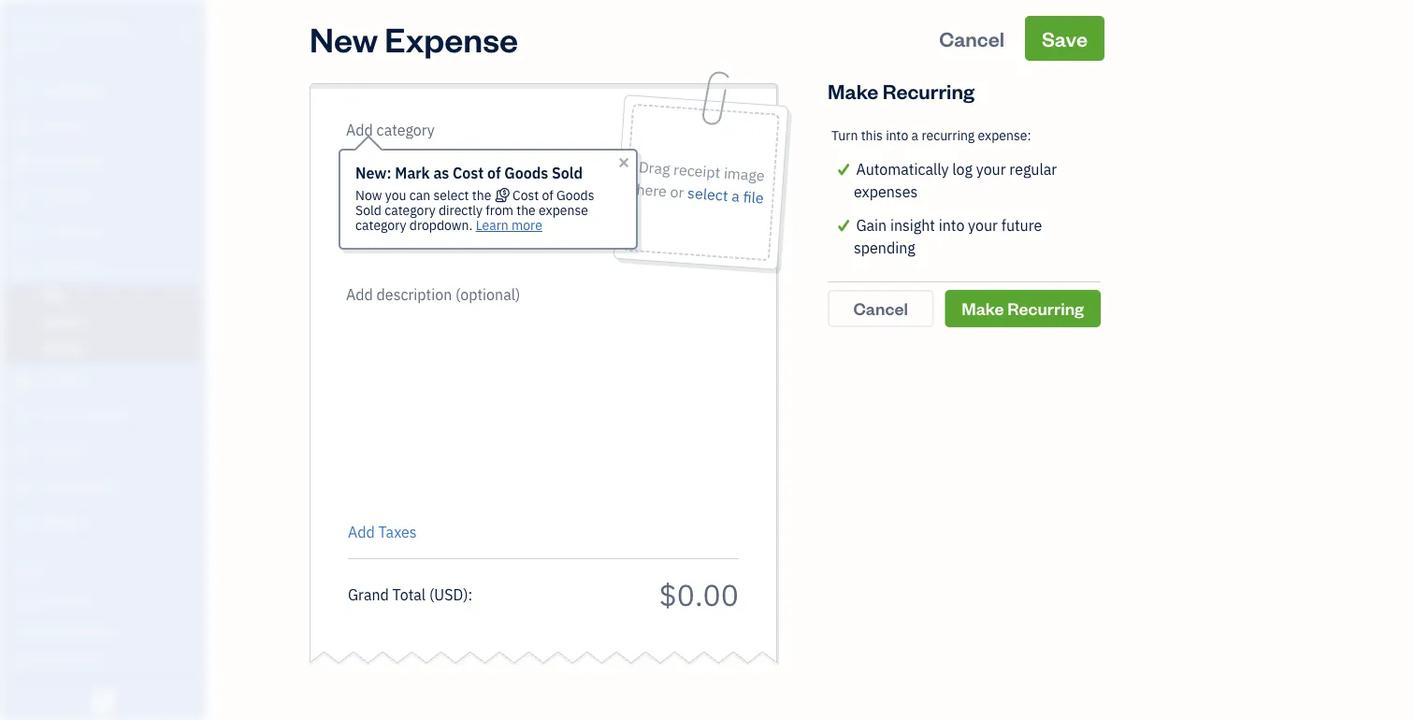 Task type: vqa. For each thing, say whether or not it's contained in the screenshot.
the Make Recurring within "Make Recurring" button
yes



Task type: locate. For each thing, give the bounding box(es) containing it.
sold up expense
[[552, 163, 583, 183]]

the inside cost of goods sold category directly from the expense category dropdown.
[[516, 202, 536, 219]]

make
[[828, 77, 879, 104], [962, 297, 1004, 319]]

):
[[463, 585, 473, 604]]

goods inside cost of goods sold category directly from the expense category dropdown.
[[557, 187, 594, 204]]

cancel button down the spending
[[828, 290, 934, 327]]

category down now
[[355, 217, 406, 234]]

0 horizontal spatial a
[[731, 186, 740, 206]]

make up turn
[[828, 77, 879, 104]]

a left recurring
[[911, 127, 918, 144]]

0 vertical spatial check image
[[831, 158, 856, 180]]

cancel left save
[[939, 25, 1005, 51]]

1 horizontal spatial the
[[516, 202, 536, 219]]

close image
[[616, 155, 631, 170]]

0 vertical spatial sold
[[552, 163, 583, 183]]

new
[[310, 16, 378, 60]]

freshbooks image
[[88, 690, 118, 713]]

1 horizontal spatial into
[[939, 216, 965, 235]]

cost of goods sold category directly from the expense category dropdown.
[[355, 187, 594, 234]]

0 horizontal spatial of
[[487, 163, 501, 183]]

into
[[886, 127, 908, 144], [939, 216, 965, 235]]

select down the as
[[433, 187, 469, 204]]

the right from
[[516, 202, 536, 219]]

sold left you
[[355, 202, 381, 219]]

Category text field
[[346, 119, 506, 141]]

0 vertical spatial cancel
[[939, 25, 1005, 51]]

sold
[[552, 163, 583, 183], [355, 202, 381, 219]]

1 horizontal spatial recurring
[[1007, 297, 1084, 319]]

of inside cost of goods sold category directly from the expense category dropdown.
[[542, 187, 553, 204]]

your
[[976, 159, 1006, 179], [968, 216, 998, 235]]

check image for automatically log your regular expenses
[[831, 158, 856, 180]]

into right the insight
[[939, 216, 965, 235]]

drag
[[638, 157, 671, 179]]

learn more
[[476, 217, 542, 234]]

0 horizontal spatial make
[[828, 77, 879, 104]]

1 vertical spatial cancel
[[853, 297, 908, 319]]

cancel down the spending
[[853, 297, 908, 319]]

check image up the spending
[[831, 214, 856, 237]]

0 vertical spatial cost
[[453, 163, 484, 183]]

as
[[433, 163, 449, 183]]

team members image
[[14, 592, 200, 607]]

make inside button
[[962, 297, 1004, 319]]

1 horizontal spatial cancel
[[939, 25, 1005, 51]]

0 horizontal spatial goods
[[504, 163, 548, 183]]

cost
[[453, 163, 484, 183], [513, 187, 539, 204]]

1 vertical spatial cost
[[513, 187, 539, 204]]

taxes
[[378, 522, 417, 542]]

a left file at the top right of page
[[731, 186, 740, 206]]

into right this
[[886, 127, 908, 144]]

1 horizontal spatial a
[[911, 127, 918, 144]]

1 horizontal spatial sold
[[552, 163, 583, 183]]

1 horizontal spatial make
[[962, 297, 1004, 319]]

1 horizontal spatial of
[[542, 187, 553, 204]]

make recurring
[[828, 77, 974, 104], [962, 297, 1084, 319]]

grand
[[348, 585, 389, 604]]

expense
[[385, 16, 518, 60]]

check image down turn
[[831, 158, 856, 180]]

1 vertical spatial a
[[731, 186, 740, 206]]

make recurring down 'future'
[[962, 297, 1084, 319]]

mark
[[395, 163, 430, 183]]

save
[[1042, 25, 1088, 51]]

1 vertical spatial recurring
[[1007, 297, 1084, 319]]

0 vertical spatial goods
[[504, 163, 548, 183]]

items and services image
[[14, 622, 200, 637]]

1 vertical spatial of
[[542, 187, 553, 204]]

your inside gain insight into your future spending
[[968, 216, 998, 235]]

into for your
[[939, 216, 965, 235]]

cancel for "cancel" button to the bottom
[[853, 297, 908, 319]]

1 vertical spatial make recurring
[[962, 297, 1084, 319]]

0 horizontal spatial cost
[[453, 163, 484, 183]]

receipt
[[673, 159, 721, 182]]

cancel
[[939, 25, 1005, 51], [853, 297, 908, 319]]

0 vertical spatial your
[[976, 159, 1006, 179]]

of up from
[[487, 163, 501, 183]]

gain insight into your future spending
[[854, 216, 1042, 258]]

0 vertical spatial into
[[886, 127, 908, 144]]

turn this into a recurring expense: element
[[828, 113, 1101, 282]]

cost up more at the left top of the page
[[513, 187, 539, 204]]

report image
[[12, 514, 35, 533]]

of
[[487, 163, 501, 183], [542, 187, 553, 204]]

of up more at the left top of the page
[[542, 187, 553, 204]]

future
[[1001, 216, 1042, 235]]

cost right the as
[[453, 163, 484, 183]]

check image for gain insight into your future spending
[[831, 214, 856, 237]]

recurring up turn this into a recurring expense:
[[883, 77, 974, 104]]

category
[[385, 202, 436, 219], [355, 217, 406, 234]]

automatically
[[856, 159, 949, 179]]

company
[[62, 16, 127, 36]]

select down receipt
[[687, 183, 729, 205]]

1 vertical spatial your
[[968, 216, 998, 235]]

select
[[687, 183, 729, 205], [433, 187, 469, 204]]

1 check image from the top
[[831, 158, 856, 180]]

2 check image from the top
[[831, 214, 856, 237]]

0 horizontal spatial recurring
[[883, 77, 974, 104]]

recurring
[[883, 77, 974, 104], [1007, 297, 1084, 319]]

0 vertical spatial of
[[487, 163, 501, 183]]

owner
[[15, 37, 49, 52]]

cancel button
[[922, 16, 1021, 61], [828, 290, 934, 327]]

1 horizontal spatial select
[[687, 183, 729, 205]]

expense
[[539, 202, 588, 219]]

1 horizontal spatial goods
[[557, 187, 594, 204]]

check image
[[831, 158, 856, 180], [831, 214, 856, 237]]

1 vertical spatial goods
[[557, 187, 594, 204]]

0 vertical spatial a
[[911, 127, 918, 144]]

expense image
[[12, 259, 35, 278]]

main element
[[0, 0, 253, 720]]

payment image
[[12, 224, 35, 242]]

add taxes button
[[348, 521, 417, 543]]

select a file button
[[687, 181, 764, 209]]

spending
[[854, 238, 915, 258]]

1 vertical spatial cancel button
[[828, 290, 934, 327]]

usd
[[434, 585, 463, 604]]

cancel button left 'save' button on the top of page
[[922, 16, 1021, 61]]

1 horizontal spatial cost
[[513, 187, 539, 204]]

into inside gain insight into your future spending
[[939, 216, 965, 235]]

1 vertical spatial check image
[[831, 214, 856, 237]]

expenses
[[854, 182, 918, 202]]

your right log
[[976, 159, 1006, 179]]

the
[[472, 187, 491, 204], [516, 202, 536, 219]]

image
[[723, 163, 765, 185]]

make down gain insight into your future spending
[[962, 297, 1004, 319]]

1 vertical spatial into
[[939, 216, 965, 235]]

total
[[392, 585, 426, 604]]

can
[[409, 187, 430, 204]]

the down new: mark as cost of goods sold
[[472, 187, 491, 204]]

category down "date in mm/dd/yyyy format" text field
[[385, 202, 436, 219]]

your left 'future'
[[968, 216, 998, 235]]

Date in MM/DD/YYYY format text field
[[348, 165, 469, 185]]

recurring down 'future'
[[1007, 297, 1084, 319]]

gain
[[856, 216, 887, 235]]

add
[[348, 522, 375, 542]]

1 vertical spatial sold
[[355, 202, 381, 219]]

client image
[[12, 117, 35, 136]]

1 vertical spatial make
[[962, 297, 1004, 319]]

grand total ( usd ):
[[348, 585, 473, 604]]

cost inside cost of goods sold category directly from the expense category dropdown.
[[513, 187, 539, 204]]

0 horizontal spatial cancel
[[853, 297, 908, 319]]

make recurring up this
[[828, 77, 974, 104]]

project image
[[12, 372, 35, 391]]

cancel for top "cancel" button
[[939, 25, 1005, 51]]

0 horizontal spatial into
[[886, 127, 908, 144]]

dashboard image
[[12, 81, 35, 100]]

goods
[[504, 163, 548, 183], [557, 187, 594, 204]]

file
[[742, 187, 764, 208]]

a
[[911, 127, 918, 144], [731, 186, 740, 206]]

0 horizontal spatial sold
[[355, 202, 381, 219]]

turn this into a recurring expense:
[[831, 127, 1031, 144]]



Task type: describe. For each thing, give the bounding box(es) containing it.
timer image
[[12, 408, 35, 426]]

Description text field
[[339, 283, 729, 508]]

gary's
[[15, 16, 59, 36]]

insight
[[890, 216, 935, 235]]

this
[[861, 127, 883, 144]]

dropdown.
[[409, 217, 473, 234]]

estimate image
[[12, 152, 35, 171]]

0 vertical spatial make recurring
[[828, 77, 974, 104]]

recurring inside button
[[1007, 297, 1084, 319]]

0 vertical spatial make
[[828, 77, 879, 104]]

more
[[512, 217, 542, 234]]

learn more link
[[476, 217, 542, 234]]

or
[[669, 182, 685, 202]]

0 horizontal spatial the
[[472, 187, 491, 204]]

into for a
[[886, 127, 908, 144]]

learn
[[476, 217, 509, 234]]

regular
[[1009, 159, 1057, 179]]

add taxes
[[348, 522, 417, 542]]

new expense
[[310, 16, 518, 60]]

from
[[486, 202, 513, 219]]

chart image
[[12, 479, 35, 498]]

save button
[[1025, 16, 1104, 61]]

directly
[[439, 202, 483, 219]]

money image
[[12, 443, 35, 462]]

0 vertical spatial cancel button
[[922, 16, 1021, 61]]

gary's company owner
[[15, 16, 127, 52]]

drag receipt image here or
[[636, 157, 765, 202]]

Amount (USD) text field
[[658, 575, 739, 614]]

0 vertical spatial recurring
[[883, 77, 974, 104]]

bank connections image
[[14, 652, 200, 667]]

you
[[385, 187, 406, 204]]

log
[[952, 159, 973, 179]]

expense:
[[978, 127, 1031, 144]]

sold inside cost of goods sold category directly from the expense category dropdown.
[[355, 202, 381, 219]]

make recurring button
[[945, 290, 1101, 327]]

here
[[636, 179, 667, 201]]

automatically log your regular expenses
[[854, 159, 1057, 202]]

a inside select a file
[[731, 186, 740, 206]]

turn
[[831, 127, 858, 144]]

apps image
[[14, 562, 200, 577]]

new: mark as cost of goods sold
[[355, 163, 583, 183]]

your inside automatically log your regular expenses
[[976, 159, 1006, 179]]

now
[[355, 187, 382, 204]]

invoice image
[[12, 188, 35, 207]]

select a file
[[687, 183, 764, 208]]

recurring
[[922, 127, 975, 144]]

new:
[[355, 163, 391, 183]]

make recurring inside button
[[962, 297, 1084, 319]]

now you can select the
[[355, 187, 494, 204]]

settings image
[[14, 682, 200, 697]]

select inside select a file
[[687, 183, 729, 205]]

0 horizontal spatial select
[[433, 187, 469, 204]]

(
[[429, 585, 434, 604]]



